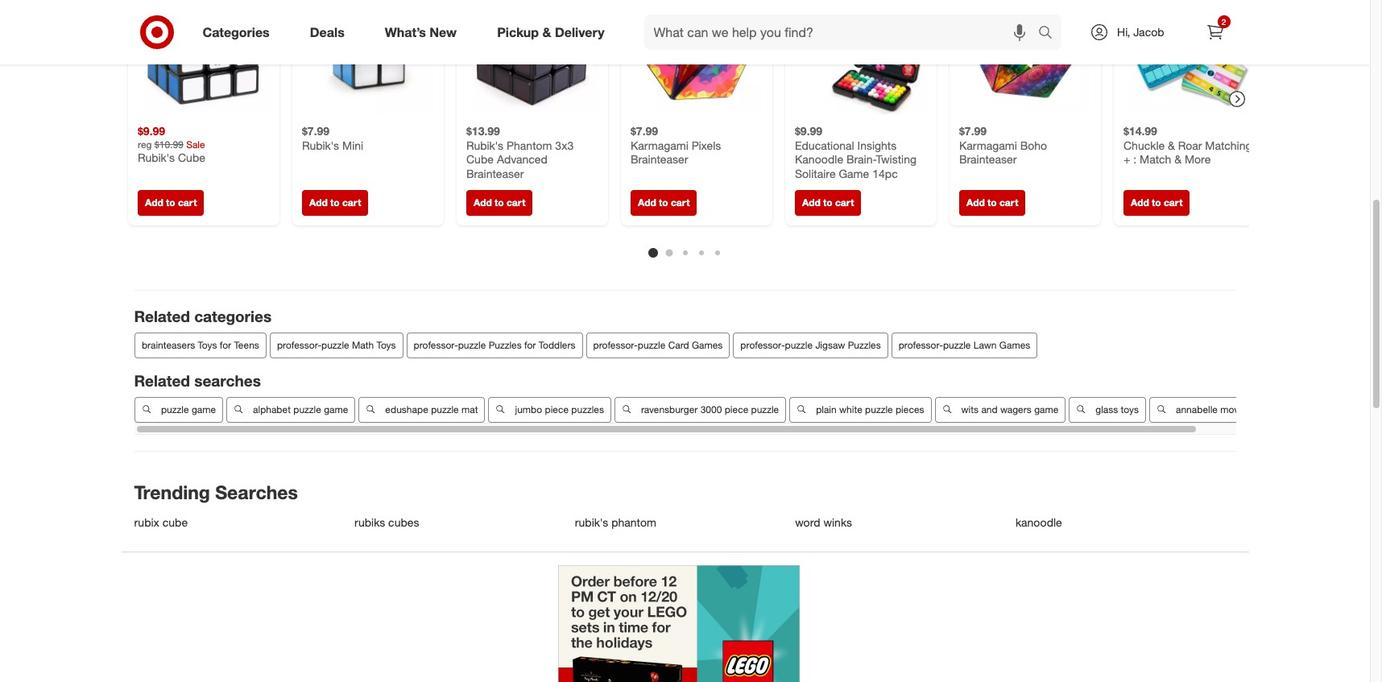 Task type: vqa. For each thing, say whether or not it's contained in the screenshot.
the 1% on the top left of the page
no



Task type: describe. For each thing, give the bounding box(es) containing it.
to for educational insights kanoodle brain-twisting solitaire game 14pc
[[823, 197, 832, 209]]

professor-puzzle puzzles for toddlers link
[[406, 333, 582, 358]]

ravensburger 3000 piece puzzle link
[[614, 397, 786, 423]]

hi,
[[1117, 25, 1130, 39]]

puzzle for professor-puzzle jigsaw puzzles
[[785, 339, 812, 351]]

3x3
[[555, 138, 573, 152]]

add for $7.99 karmagami pixels brainteaser
[[638, 197, 656, 209]]

add to cart button for karmagami pixels brainteaser
[[630, 190, 697, 216]]

add to cart for $14.99 chuckle & roar matching + : match & more
[[1131, 197, 1182, 209]]

and
[[981, 403, 997, 415]]

to for rubik's cube
[[166, 197, 175, 209]]

twisting
[[876, 152, 916, 166]]

pickup & delivery link
[[483, 14, 625, 50]]

to for karmagami pixels brainteaser
[[659, 197, 668, 209]]

add to cart button for chuckle & roar matching + : match & more
[[1123, 190, 1190, 216]]

edushape puzzle mat link
[[358, 397, 485, 423]]

professor-puzzle jigsaw puzzles
[[740, 339, 881, 351]]

advanced
[[497, 152, 547, 166]]

new
[[430, 24, 457, 40]]

2
[[1222, 17, 1226, 27]]

rubik's phantom link
[[575, 516, 786, 530]]

cart for &
[[1164, 197, 1182, 209]]

word
[[795, 516, 820, 530]]

rubiks cubes
[[355, 516, 419, 530]]

add for $14.99 chuckle & roar matching + : match & more
[[1131, 197, 1149, 209]]

advertisement region
[[558, 565, 799, 682]]

ravensburger
[[641, 403, 697, 415]]

add for $7.99 rubik's mini
[[309, 197, 327, 209]]

rubix cube link
[[134, 516, 345, 530]]

phantom
[[506, 138, 552, 152]]

pickup
[[497, 24, 539, 40]]

1 toys from the left
[[197, 339, 217, 351]]

professor- for professor-puzzle math toys
[[277, 339, 321, 351]]

glass toys
[[1095, 403, 1139, 415]]

3 game from the left
[[1034, 403, 1058, 415]]

related for related searches
[[134, 371, 190, 390]]

reg
[[137, 138, 151, 150]]

related for related categories
[[134, 307, 190, 326]]

professor- for professor-puzzle card games
[[593, 339, 637, 351]]

add to cart for $9.99 reg $10.99 sale rubik's cube
[[145, 197, 196, 209]]

1 vertical spatial &
[[1168, 138, 1175, 152]]

add to cart for $7.99 karmagami boho brainteaser
[[966, 197, 1018, 209]]

professor-puzzle puzzles for toddlers
[[413, 339, 575, 351]]

educational
[[795, 138, 854, 152]]

brainteaser for $7.99 karmagami boho brainteaser
[[959, 152, 1017, 166]]

kanoodle link
[[1016, 516, 1226, 530]]

dvd
[[1249, 403, 1265, 415]]

brain-
[[846, 152, 876, 166]]

ravensburger 3000 piece puzzle
[[641, 403, 779, 415]]

edushape puzzle mat
[[385, 403, 478, 415]]

toddlers
[[538, 339, 575, 351]]

mat
[[461, 403, 478, 415]]

jigsaw
[[815, 339, 845, 351]]

1 game from the left
[[191, 403, 216, 415]]

annabelle movie dvd link
[[1149, 397, 1272, 423]]

what's new
[[385, 24, 457, 40]]

word winks
[[795, 516, 852, 530]]

sale
[[186, 138, 205, 150]]

2 piece from the left
[[724, 403, 748, 415]]

$7.99 for $7.99 karmagami boho brainteaser
[[959, 124, 986, 138]]

what's
[[385, 24, 426, 40]]

$9.99 educational insights kanoodle brain-twisting solitaire game 14pc
[[795, 124, 916, 180]]

categories
[[194, 307, 272, 326]]

to for rubik's phantom 3x3 cube advanced brainteaser
[[494, 197, 504, 209]]

$7.99 for $7.99 karmagami pixels brainteaser
[[630, 124, 658, 138]]

brainteaser inside $13.99 rubik's phantom 3x3 cube advanced brainteaser
[[466, 166, 524, 180]]

1 for from the left
[[219, 339, 231, 351]]

wits and wagers game link
[[934, 397, 1066, 423]]

cubes
[[388, 516, 419, 530]]

kanoodle
[[795, 152, 843, 166]]

add to cart button for karmagami boho brainteaser
[[959, 190, 1025, 216]]

rubik's for $13.99
[[466, 138, 503, 152]]

1 piece from the left
[[545, 403, 568, 415]]

related searches
[[134, 371, 261, 390]]

professor-puzzle lawn games link
[[891, 333, 1037, 358]]

0 vertical spatial &
[[543, 24, 551, 40]]

hi, jacob
[[1117, 25, 1164, 39]]

$7.99 rubik's mini
[[302, 124, 363, 152]]

brainteasers toys for teens
[[141, 339, 259, 351]]

delivery
[[555, 24, 605, 40]]

games for professor-puzzle card games
[[692, 339, 722, 351]]

rubik's
[[575, 516, 608, 530]]

kanoodle
[[1016, 516, 1062, 530]]

rubik's inside $9.99 reg $10.99 sale rubik's cube
[[137, 150, 174, 164]]

puzzle for edushape puzzle mat
[[431, 403, 459, 415]]

$9.99 for reg
[[137, 124, 165, 138]]

professor- for professor-puzzle lawn games
[[898, 339, 943, 351]]

$7.99 for $7.99 rubik's mini
[[302, 124, 329, 138]]

add for $13.99 rubik's phantom 3x3 cube advanced brainteaser
[[473, 197, 492, 209]]

searches
[[194, 371, 261, 390]]

game
[[839, 166, 869, 180]]

trending searches
[[134, 481, 298, 503]]

word winks link
[[795, 516, 1006, 530]]

rubix
[[134, 516, 159, 530]]

alphabet
[[253, 403, 290, 415]]

professor-puzzle math toys
[[277, 339, 396, 351]]

add for $9.99 educational insights kanoodle brain-twisting solitaire game 14pc
[[802, 197, 820, 209]]

$7.99 karmagami boho brainteaser
[[959, 124, 1047, 166]]

cart for phantom
[[506, 197, 525, 209]]

$13.99 rubik's phantom 3x3 cube advanced brainteaser
[[466, 124, 573, 180]]

cart for insights
[[835, 197, 854, 209]]

puzzle for alphabet puzzle game
[[293, 403, 321, 415]]

plain
[[816, 403, 836, 415]]

puzzle right '3000'
[[751, 403, 779, 415]]

puzzles inside 'link'
[[848, 339, 881, 351]]

puzzle for professor-puzzle lawn games
[[943, 339, 971, 351]]

pickup & delivery
[[497, 24, 605, 40]]

chuckle
[[1123, 138, 1165, 152]]

add to cart for $13.99 rubik's phantom 3x3 cube advanced brainteaser
[[473, 197, 525, 209]]



Task type: locate. For each thing, give the bounding box(es) containing it.
add to cart down mini
[[309, 197, 361, 209]]

1 horizontal spatial games
[[999, 339, 1030, 351]]

white
[[839, 403, 862, 415]]

5 to from the left
[[823, 197, 832, 209]]

&
[[543, 24, 551, 40], [1168, 138, 1175, 152], [1174, 152, 1181, 166]]

0 horizontal spatial cube
[[178, 150, 205, 164]]

solitaire
[[795, 166, 835, 180]]

to down advanced
[[494, 197, 504, 209]]

add down $7.99 rubik's mini
[[309, 197, 327, 209]]

annabelle
[[1176, 403, 1218, 415]]

add down the reg
[[145, 197, 163, 209]]

add down $7.99 karmagami pixels brainteaser
[[638, 197, 656, 209]]

3 professor- from the left
[[593, 339, 637, 351]]

0 horizontal spatial karmagami
[[630, 138, 688, 152]]

professor-puzzle jigsaw puzzles link
[[733, 333, 888, 358]]

categories
[[203, 24, 270, 40]]

add to cart down the solitaire
[[802, 197, 854, 209]]

puzzles right jigsaw at right
[[848, 339, 881, 351]]

to for rubik's mini
[[330, 197, 339, 209]]

games inside "link"
[[692, 339, 722, 351]]

plain white puzzle pieces link
[[789, 397, 931, 423]]

cart down $7.99 karmagami pixels brainteaser
[[671, 197, 689, 209]]

5 professor- from the left
[[898, 339, 943, 351]]

for
[[219, 339, 231, 351], [524, 339, 536, 351]]

2 horizontal spatial $7.99
[[959, 124, 986, 138]]

5 cart from the left
[[835, 197, 854, 209]]

rubik's phantom 3x3 cube advanced brainteaser image
[[466, 0, 598, 114], [466, 0, 598, 114]]

puzzle for professor-puzzle puzzles for toddlers
[[458, 339, 486, 351]]

1 horizontal spatial $9.99
[[795, 124, 822, 138]]

1 puzzles from the left
[[488, 339, 521, 351]]

$9.99 inside $9.99 reg $10.99 sale rubik's cube
[[137, 124, 165, 138]]

rubik's left sale
[[137, 150, 174, 164]]

1 games from the left
[[692, 339, 722, 351]]

2 add to cart from the left
[[309, 197, 361, 209]]

rubik's phantom
[[575, 516, 656, 530]]

puzzles
[[571, 403, 604, 415]]

4 add to cart button from the left
[[630, 190, 697, 216]]

rubik's left mini
[[302, 138, 339, 152]]

puzzle left lawn at the right of page
[[943, 339, 971, 351]]

to down $7.99 karmagami pixels brainteaser
[[659, 197, 668, 209]]

professor-puzzle lawn games
[[898, 339, 1030, 351]]

$14.99
[[1123, 124, 1157, 138]]

6 add to cart from the left
[[966, 197, 1018, 209]]

7 cart from the left
[[1164, 197, 1182, 209]]

match
[[1139, 152, 1171, 166]]

add to cart button down "match"
[[1123, 190, 1190, 216]]

4 add to cart from the left
[[638, 197, 689, 209]]

$9.99 reg $10.99 sale rubik's cube
[[137, 124, 205, 164]]

add down the solitaire
[[802, 197, 820, 209]]

related up puzzle game link
[[134, 371, 190, 390]]

cube right the reg
[[178, 150, 205, 164]]

cart for mini
[[342, 197, 361, 209]]

4 to from the left
[[659, 197, 668, 209]]

5 add from the left
[[802, 197, 820, 209]]

5 add to cart from the left
[[802, 197, 854, 209]]

:
[[1133, 152, 1136, 166]]

professor- left jigsaw at right
[[740, 339, 785, 351]]

professor- right 'toddlers'
[[593, 339, 637, 351]]

1 horizontal spatial cube
[[466, 152, 493, 166]]

0 vertical spatial related
[[134, 307, 190, 326]]

cube inside $13.99 rubik's phantom 3x3 cube advanced brainteaser
[[466, 152, 493, 166]]

What can we help you find? suggestions appear below search field
[[644, 14, 1042, 50]]

$13.99
[[466, 124, 500, 138]]

cart
[[178, 197, 196, 209], [342, 197, 361, 209], [506, 197, 525, 209], [671, 197, 689, 209], [835, 197, 854, 209], [999, 197, 1018, 209], [1164, 197, 1182, 209]]

karmagami for karmagami pixels brainteaser
[[630, 138, 688, 152]]

professor-puzzle math toys link
[[269, 333, 403, 358]]

add to cart button down $7.99 karmagami boho brainteaser
[[959, 190, 1025, 216]]

search
[[1031, 25, 1070, 42]]

professor- inside "link"
[[593, 339, 637, 351]]

2 games from the left
[[999, 339, 1030, 351]]

add to cart button for rubik's cube
[[137, 190, 204, 216]]

$7.99 karmagami pixels brainteaser
[[630, 124, 721, 166]]

2 add from the left
[[309, 197, 327, 209]]

cube down $13.99
[[466, 152, 493, 166]]

game right wagers
[[1034, 403, 1058, 415]]

7 add to cart button from the left
[[1123, 190, 1190, 216]]

boho
[[1020, 138, 1047, 152]]

jumbo
[[515, 403, 542, 415]]

cart down "match"
[[1164, 197, 1182, 209]]

karmagami left pixels
[[630, 138, 688, 152]]

for left teens
[[219, 339, 231, 351]]

games
[[692, 339, 722, 351], [999, 339, 1030, 351]]

add to cart button down advanced
[[466, 190, 532, 216]]

karmagami inside $7.99 karmagami boho brainteaser
[[959, 138, 1017, 152]]

0 horizontal spatial $7.99
[[302, 124, 329, 138]]

toys
[[197, 339, 217, 351], [376, 339, 396, 351]]

brainteasers
[[141, 339, 195, 351]]

1 related from the top
[[134, 307, 190, 326]]

4 cart from the left
[[671, 197, 689, 209]]

to down $10.99
[[166, 197, 175, 209]]

2 $9.99 from the left
[[795, 124, 822, 138]]

puzzle right alphabet
[[293, 403, 321, 415]]

educational insights kanoodle brain-twisting solitaire game 14pc image
[[795, 0, 927, 114], [795, 0, 927, 114]]

karmagami boho brainteaser image
[[959, 0, 1091, 114], [959, 0, 1091, 114]]

add to cart button down mini
[[302, 190, 368, 216]]

1 add to cart from the left
[[145, 197, 196, 209]]

puzzle left jigsaw at right
[[785, 339, 812, 351]]

cube
[[162, 516, 188, 530]]

math
[[352, 339, 374, 351]]

add to cart down "match"
[[1131, 197, 1182, 209]]

3 add from the left
[[473, 197, 492, 209]]

roar
[[1178, 138, 1202, 152]]

add to cart for $7.99 rubik's mini
[[309, 197, 361, 209]]

professor- inside 'link'
[[740, 339, 785, 351]]

to down the solitaire
[[823, 197, 832, 209]]

brainteaser
[[630, 152, 688, 166], [959, 152, 1017, 166], [466, 166, 524, 180]]

to down $7.99 karmagami boho brainteaser
[[987, 197, 997, 209]]

2 game from the left
[[324, 403, 348, 415]]

& left roar
[[1168, 138, 1175, 152]]

rubik's for $7.99
[[302, 138, 339, 152]]

0 horizontal spatial $9.99
[[137, 124, 165, 138]]

7 add to cart from the left
[[1131, 197, 1182, 209]]

1 horizontal spatial $7.99
[[630, 124, 658, 138]]

0 horizontal spatial rubik's
[[137, 150, 174, 164]]

5 add to cart button from the left
[[795, 190, 861, 216]]

toys right math
[[376, 339, 396, 351]]

pixels
[[691, 138, 721, 152]]

add to cart down $10.99
[[145, 197, 196, 209]]

search button
[[1031, 14, 1070, 53]]

rubiks cubes link
[[355, 516, 565, 530]]

plain white puzzle pieces
[[816, 403, 924, 415]]

trending
[[134, 481, 210, 503]]

game
[[191, 403, 216, 415], [324, 403, 348, 415], [1034, 403, 1058, 415]]

puzzle game link
[[134, 397, 223, 423]]

2 horizontal spatial rubik's
[[466, 138, 503, 152]]

1 horizontal spatial karmagami
[[959, 138, 1017, 152]]

karmagami inside $7.99 karmagami pixels brainteaser
[[630, 138, 688, 152]]

1 horizontal spatial brainteaser
[[630, 152, 688, 166]]

$9.99 up 'educational'
[[795, 124, 822, 138]]

searches
[[215, 481, 298, 503]]

cart for pixels
[[671, 197, 689, 209]]

2 cart from the left
[[342, 197, 361, 209]]

$9.99
[[137, 124, 165, 138], [795, 124, 822, 138]]

0 horizontal spatial piece
[[545, 403, 568, 415]]

add to cart for $9.99 educational insights kanoodle brain-twisting solitaire game 14pc
[[802, 197, 854, 209]]

related categories
[[134, 307, 272, 326]]

1 add from the left
[[145, 197, 163, 209]]

$7.99 inside $7.99 rubik's mini
[[302, 124, 329, 138]]

3 cart from the left
[[506, 197, 525, 209]]

add to cart button down $10.99
[[137, 190, 204, 216]]

to down "match"
[[1152, 197, 1161, 209]]

2 vertical spatial &
[[1174, 152, 1181, 166]]

& right pickup on the left top of the page
[[543, 24, 551, 40]]

3 add to cart from the left
[[473, 197, 525, 209]]

add to cart
[[145, 197, 196, 209], [309, 197, 361, 209], [473, 197, 525, 209], [638, 197, 689, 209], [802, 197, 854, 209], [966, 197, 1018, 209], [1131, 197, 1182, 209]]

1 horizontal spatial for
[[524, 339, 536, 351]]

1 cart from the left
[[178, 197, 196, 209]]

1 horizontal spatial piece
[[724, 403, 748, 415]]

for left 'toddlers'
[[524, 339, 536, 351]]

insights
[[857, 138, 896, 152]]

2 to from the left
[[330, 197, 339, 209]]

add for $9.99 reg $10.99 sale rubik's cube
[[145, 197, 163, 209]]

jacob
[[1134, 25, 1164, 39]]

professor-puzzle card games
[[593, 339, 722, 351]]

$9.99 for educational
[[795, 124, 822, 138]]

& down roar
[[1174, 152, 1181, 166]]

cart down sale
[[178, 197, 196, 209]]

1 $9.99 from the left
[[137, 124, 165, 138]]

professor-puzzle card games link
[[586, 333, 730, 358]]

piece right jumbo
[[545, 403, 568, 415]]

$7.99 inside $7.99 karmagami pixels brainteaser
[[630, 124, 658, 138]]

puzzles left 'toddlers'
[[488, 339, 521, 351]]

2 for from the left
[[524, 339, 536, 351]]

phantom
[[612, 516, 656, 530]]

2 horizontal spatial brainteaser
[[959, 152, 1017, 166]]

card
[[668, 339, 689, 351]]

0 horizontal spatial toys
[[197, 339, 217, 351]]

4 professor- from the left
[[740, 339, 785, 351]]

professor- for professor-puzzle jigsaw puzzles
[[740, 339, 785, 351]]

add to cart button for rubik's mini
[[302, 190, 368, 216]]

add to cart button
[[137, 190, 204, 216], [302, 190, 368, 216], [466, 190, 532, 216], [630, 190, 697, 216], [795, 190, 861, 216], [959, 190, 1025, 216], [1123, 190, 1190, 216]]

1 horizontal spatial toys
[[376, 339, 396, 351]]

jumbo piece puzzles
[[515, 403, 604, 415]]

7 to from the left
[[1152, 197, 1161, 209]]

puzzle inside 'link'
[[785, 339, 812, 351]]

puzzle right white
[[865, 403, 893, 415]]

1 horizontal spatial rubik's
[[302, 138, 339, 152]]

$9.99 inside $9.99 educational insights kanoodle brain-twisting solitaire game 14pc
[[795, 124, 822, 138]]

2 karmagami from the left
[[959, 138, 1017, 152]]

$10.99
[[154, 138, 183, 150]]

2 add to cart button from the left
[[302, 190, 368, 216]]

add
[[145, 197, 163, 209], [309, 197, 327, 209], [473, 197, 492, 209], [638, 197, 656, 209], [802, 197, 820, 209], [966, 197, 985, 209], [1131, 197, 1149, 209]]

toys
[[1121, 403, 1139, 415]]

what's new link
[[371, 14, 477, 50]]

puzzle inside "link"
[[637, 339, 665, 351]]

add down :
[[1131, 197, 1149, 209]]

brainteaser for $7.99 karmagami pixels brainteaser
[[630, 152, 688, 166]]

6 cart from the left
[[999, 197, 1018, 209]]

add to cart button down $7.99 karmagami pixels brainteaser
[[630, 190, 697, 216]]

rubik's cube image
[[137, 0, 269, 114], [137, 0, 269, 114]]

to down $7.99 rubik's mini
[[330, 197, 339, 209]]

$7.99 inside $7.99 karmagami boho brainteaser
[[959, 124, 986, 138]]

0 horizontal spatial brainteaser
[[466, 166, 524, 180]]

puzzle left mat
[[431, 403, 459, 415]]

2 related from the top
[[134, 371, 190, 390]]

add to cart for $7.99 karmagami pixels brainteaser
[[638, 197, 689, 209]]

movie
[[1220, 403, 1246, 415]]

glass
[[1095, 403, 1118, 415]]

1 $7.99 from the left
[[302, 124, 329, 138]]

alphabet puzzle game link
[[226, 397, 355, 423]]

4 add from the left
[[638, 197, 656, 209]]

$14.99 chuckle & roar matching + : match & more
[[1123, 124, 1252, 166]]

2 toys from the left
[[376, 339, 396, 351]]

to for chuckle & roar matching + : match & more
[[1152, 197, 1161, 209]]

cart for boho
[[999, 197, 1018, 209]]

brainteaser inside $7.99 karmagami pixels brainteaser
[[630, 152, 688, 166]]

2 $7.99 from the left
[[630, 124, 658, 138]]

cart down advanced
[[506, 197, 525, 209]]

jumbo piece puzzles link
[[488, 397, 611, 423]]

puzzle left card
[[637, 339, 665, 351]]

professor- up 'edushape puzzle mat'
[[413, 339, 458, 351]]

3000
[[700, 403, 722, 415]]

karmagami
[[630, 138, 688, 152], [959, 138, 1017, 152]]

rubix cube
[[134, 516, 188, 530]]

0 horizontal spatial puzzles
[[488, 339, 521, 351]]

6 add to cart button from the left
[[959, 190, 1025, 216]]

1 professor- from the left
[[277, 339, 321, 351]]

related up 'brainteasers' in the left of the page
[[134, 307, 190, 326]]

games right lawn at the right of page
[[999, 339, 1030, 351]]

1 add to cart button from the left
[[137, 190, 204, 216]]

edushape
[[385, 403, 428, 415]]

brainteasers toys for teens link
[[134, 333, 266, 358]]

cart down $7.99 karmagami boho brainteaser
[[999, 197, 1018, 209]]

professor- left lawn at the right of page
[[898, 339, 943, 351]]

1 horizontal spatial puzzles
[[848, 339, 881, 351]]

rubik's inside $7.99 rubik's mini
[[302, 138, 339, 152]]

6 add from the left
[[966, 197, 985, 209]]

rubik's mini image
[[302, 0, 434, 114], [302, 0, 434, 114]]

2 professor- from the left
[[413, 339, 458, 351]]

rubik's down $13.99
[[466, 138, 503, 152]]

add to cart button for educational insights kanoodle brain-twisting solitaire game 14pc
[[795, 190, 861, 216]]

brainteaser inside $7.99 karmagami boho brainteaser
[[959, 152, 1017, 166]]

add down $7.99 karmagami boho brainteaser
[[966, 197, 985, 209]]

puzzle
[[321, 339, 349, 351], [458, 339, 486, 351], [637, 339, 665, 351], [785, 339, 812, 351], [943, 339, 971, 351], [161, 403, 189, 415], [293, 403, 321, 415], [431, 403, 459, 415], [751, 403, 779, 415], [865, 403, 893, 415]]

add to cart down $7.99 karmagami boho brainteaser
[[966, 197, 1018, 209]]

3 $7.99 from the left
[[959, 124, 986, 138]]

rubik's inside $13.99 rubik's phantom 3x3 cube advanced brainteaser
[[466, 138, 503, 152]]

professor- for professor-puzzle puzzles for toddlers
[[413, 339, 458, 351]]

0 horizontal spatial games
[[692, 339, 722, 351]]

cube
[[178, 150, 205, 164], [466, 152, 493, 166]]

add for $7.99 karmagami boho brainteaser
[[966, 197, 985, 209]]

karmagami for karmagami boho brainteaser
[[959, 138, 1017, 152]]

1 karmagami from the left
[[630, 138, 688, 152]]

2 horizontal spatial game
[[1034, 403, 1058, 415]]

cart for $10.99
[[178, 197, 196, 209]]

3 to from the left
[[494, 197, 504, 209]]

to for karmagami boho brainteaser
[[987, 197, 997, 209]]

add to cart down $7.99 karmagami pixels brainteaser
[[638, 197, 689, 209]]

add to cart button for rubik's phantom 3x3 cube advanced brainteaser
[[466, 190, 532, 216]]

cube inside $9.99 reg $10.99 sale rubik's cube
[[178, 150, 205, 164]]

1 to from the left
[[166, 197, 175, 209]]

7 add from the left
[[1131, 197, 1149, 209]]

cart down mini
[[342, 197, 361, 209]]

1 vertical spatial related
[[134, 371, 190, 390]]

6 to from the left
[[987, 197, 997, 209]]

3 add to cart button from the left
[[466, 190, 532, 216]]

add down $13.99 rubik's phantom 3x3 cube advanced brainteaser
[[473, 197, 492, 209]]

wagers
[[1000, 403, 1031, 415]]

toys down related categories
[[197, 339, 217, 351]]

piece right '3000'
[[724, 403, 748, 415]]

games right card
[[692, 339, 722, 351]]

cart down the game
[[835, 197, 854, 209]]

karmagami pixels brainteaser image
[[630, 0, 762, 114], [630, 0, 762, 114]]

wits
[[961, 403, 978, 415]]

deals link
[[296, 14, 365, 50]]

0 horizontal spatial for
[[219, 339, 231, 351]]

puzzle left math
[[321, 339, 349, 351]]

$9.99 up the reg
[[137, 124, 165, 138]]

puzzle down related searches
[[161, 403, 189, 415]]

puzzle for professor-puzzle math toys
[[321, 339, 349, 351]]

add to cart button down the solitaire
[[795, 190, 861, 216]]

teens
[[234, 339, 259, 351]]

mini
[[342, 138, 363, 152]]

add to cart down advanced
[[473, 197, 525, 209]]

game down related searches
[[191, 403, 216, 415]]

0 horizontal spatial game
[[191, 403, 216, 415]]

karmagami left boho
[[959, 138, 1017, 152]]

chuckle & roar matching + : match & more image
[[1123, 0, 1255, 114], [1123, 0, 1255, 114]]

2 puzzles from the left
[[848, 339, 881, 351]]

glass toys link
[[1069, 397, 1146, 423]]

puzzle for professor-puzzle card games
[[637, 339, 665, 351]]

deals
[[310, 24, 345, 40]]

games for professor-puzzle lawn games
[[999, 339, 1030, 351]]

game down professor-puzzle math toys link at the left of page
[[324, 403, 348, 415]]

professor- right teens
[[277, 339, 321, 351]]

+
[[1123, 152, 1130, 166]]

1 horizontal spatial game
[[324, 403, 348, 415]]

puzzle up mat
[[458, 339, 486, 351]]



